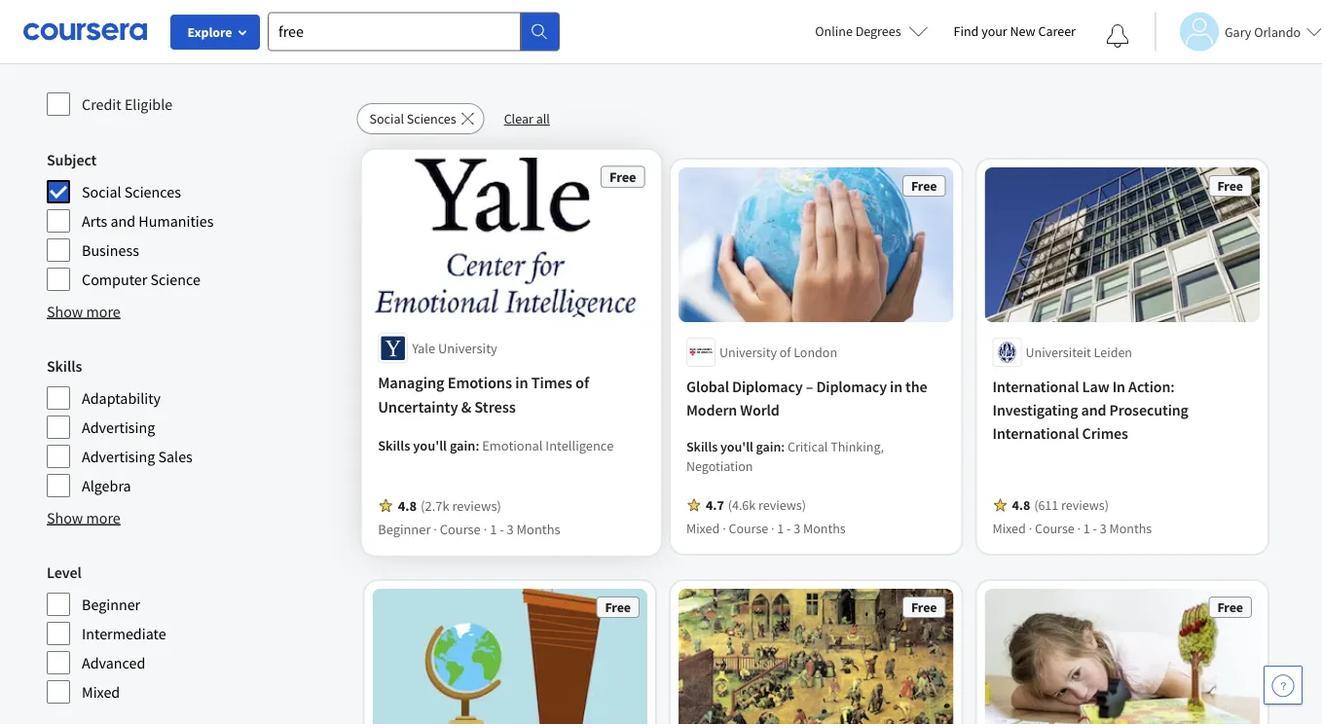 Task type: locate. For each thing, give the bounding box(es) containing it.
2 show more button from the top
[[47, 506, 121, 530]]

0 vertical spatial social sciences
[[369, 110, 456, 128]]

: left "critical"
[[781, 438, 785, 456]]

1 for global diplomacy – diplomacy in the modern world
[[777, 520, 784, 537]]

None search field
[[268, 12, 560, 51]]

show more button down algebra in the left bottom of the page
[[47, 506, 121, 530]]

skills up negotiation
[[686, 438, 718, 456]]

course
[[729, 520, 768, 537], [1035, 520, 1075, 537], [440, 521, 481, 539]]

0 horizontal spatial -
[[500, 521, 504, 539]]

1 horizontal spatial -
[[787, 520, 791, 537]]

0 vertical spatial more
[[86, 302, 121, 321]]

2 horizontal spatial -
[[1093, 520, 1097, 537]]

1 show more button from the top
[[47, 300, 121, 323]]

arts and humanities
[[82, 211, 214, 231]]

1 horizontal spatial reviews)
[[758, 496, 806, 514]]

of left the london
[[780, 344, 791, 361]]

you'll down uncertainty
[[413, 436, 447, 454]]

&
[[461, 397, 471, 417]]

2 show from the top
[[47, 508, 83, 528]]

social sciences up arts and humanities at the left of page
[[82, 182, 181, 202]]

- down '4.8 (611 reviews)'
[[1093, 520, 1097, 537]]

1 horizontal spatial social
[[369, 110, 404, 128]]

in left the times
[[515, 373, 528, 393]]

1 horizontal spatial 1
[[777, 520, 784, 537]]

·
[[723, 520, 726, 537], [771, 520, 774, 537], [1029, 520, 1032, 537], [1077, 520, 1081, 537], [433, 521, 437, 539], [484, 521, 487, 539]]

- down 4.8 (2.7k reviews)
[[500, 521, 504, 539]]

universiteit
[[1026, 344, 1091, 361]]

1 down '4.8 (611 reviews)'
[[1083, 520, 1090, 537]]

2 horizontal spatial months
[[1109, 520, 1152, 537]]

0 horizontal spatial you'll
[[413, 436, 447, 454]]

1 horizontal spatial mixed
[[686, 520, 720, 537]]

What do you want to learn? text field
[[268, 12, 521, 51]]

gain for :
[[756, 438, 781, 456]]

0 horizontal spatial social
[[82, 182, 121, 202]]

beginner up intermediate
[[82, 595, 140, 614]]

mixed
[[686, 520, 720, 537], [993, 520, 1026, 537], [82, 682, 120, 702]]

beginner
[[378, 521, 431, 539], [82, 595, 140, 614]]

1 vertical spatial advertising
[[82, 447, 155, 466]]

help center image
[[1271, 674, 1295, 697]]

gary orlando button
[[1155, 12, 1322, 51]]

advanced
[[82, 653, 145, 673]]

more for computer science
[[86, 302, 121, 321]]

beginner inside level group
[[82, 595, 140, 614]]

you'll
[[413, 436, 447, 454], [720, 438, 753, 456]]

social sciences down results on the top left
[[369, 110, 456, 128]]

0 vertical spatial and
[[110, 211, 135, 231]]

reviews) right (611
[[1061, 496, 1109, 514]]

beginner · course · 1 - 3 months
[[378, 521, 560, 539]]

and right arts on the left top of the page
[[110, 211, 135, 231]]

0 vertical spatial international
[[993, 377, 1079, 396]]

1 down 4.8 (2.7k reviews)
[[490, 521, 497, 539]]

2 more from the top
[[86, 508, 121, 528]]

sciences inside subject group
[[124, 182, 181, 202]]

3 down 4.7 (4.6k reviews)
[[794, 520, 800, 537]]

leiden
[[1094, 344, 1132, 361]]

skills group
[[47, 354, 345, 498]]

2 horizontal spatial skills
[[686, 438, 718, 456]]

managing emotions in times of uncertainty & stress
[[378, 373, 589, 417]]

0 horizontal spatial diplomacy
[[732, 377, 803, 396]]

3
[[794, 520, 800, 537], [1100, 520, 1107, 537], [507, 521, 514, 539]]

0 vertical spatial of
[[780, 344, 791, 361]]

1 horizontal spatial gain
[[756, 438, 781, 456]]

- down 4.7 (4.6k reviews)
[[787, 520, 791, 537]]

find
[[954, 22, 979, 40]]

0 vertical spatial sciences
[[407, 110, 456, 128]]

show more down algebra in the left bottom of the page
[[47, 508, 121, 528]]

skills inside group
[[47, 356, 82, 376]]

1 horizontal spatial beginner
[[378, 521, 431, 539]]

-
[[787, 520, 791, 537], [1093, 520, 1097, 537], [500, 521, 504, 539]]

1 horizontal spatial social sciences
[[369, 110, 456, 128]]

4.8
[[1012, 496, 1030, 514], [398, 497, 417, 515]]

show down computer
[[47, 302, 83, 321]]

:
[[476, 436, 479, 454], [781, 438, 785, 456]]

yale university
[[412, 339, 497, 357]]

course down '4.8 (611 reviews)'
[[1035, 520, 1075, 537]]

0 vertical spatial beginner
[[378, 521, 431, 539]]

1 vertical spatial social
[[82, 182, 121, 202]]

advertising for advertising sales
[[82, 447, 155, 466]]

of right the times
[[575, 373, 589, 393]]

reviews) right (4.6k
[[758, 496, 806, 514]]

- for global diplomacy – diplomacy in the modern world
[[787, 520, 791, 537]]

social up arts on the left top of the page
[[82, 182, 121, 202]]

0 horizontal spatial and
[[110, 211, 135, 231]]

reviews)
[[758, 496, 806, 514], [1061, 496, 1109, 514], [452, 497, 501, 515]]

social inside button
[[369, 110, 404, 128]]

reviews) up beginner · course · 1 - 3 months at bottom left
[[452, 497, 501, 515]]

and
[[110, 211, 135, 231], [1081, 400, 1106, 420]]

course down 4.8 (2.7k reviews)
[[440, 521, 481, 539]]

1 vertical spatial show
[[47, 508, 83, 528]]

0 horizontal spatial :
[[476, 436, 479, 454]]

1 vertical spatial show more
[[47, 508, 121, 528]]

0 horizontal spatial sciences
[[124, 182, 181, 202]]

1 horizontal spatial diplomacy
[[816, 377, 887, 396]]

all
[[536, 110, 550, 128]]

1 horizontal spatial of
[[780, 344, 791, 361]]

social sciences button
[[357, 103, 484, 134]]

of
[[780, 344, 791, 361], [575, 373, 589, 393]]

clear all
[[504, 110, 550, 128]]

0 horizontal spatial 4.8
[[398, 497, 417, 515]]

1 vertical spatial beginner
[[82, 595, 140, 614]]

1 vertical spatial show more button
[[47, 506, 121, 530]]

1 horizontal spatial months
[[803, 520, 846, 537]]

diplomacy
[[732, 377, 803, 396], [816, 377, 887, 396]]

sciences
[[407, 110, 456, 128], [124, 182, 181, 202]]

0 horizontal spatial reviews)
[[452, 497, 501, 515]]

university up global
[[719, 344, 777, 361]]

2 mixed · course · 1 - 3 months from the left
[[993, 520, 1152, 537]]

4.8 left (611
[[1012, 496, 1030, 514]]

1 horizontal spatial skills
[[378, 436, 410, 454]]

0 vertical spatial social
[[369, 110, 404, 128]]

degrees
[[855, 22, 901, 40]]

mixed · course · 1 - 3 months for (611
[[993, 520, 1152, 537]]

mixed · course · 1 - 3 months down '4.8 (611 reviews)'
[[993, 520, 1152, 537]]

1 down 4.7 (4.6k reviews)
[[777, 520, 784, 537]]

universiteit leiden
[[1026, 344, 1132, 361]]

1 more from the top
[[86, 302, 121, 321]]

you'll for :
[[720, 438, 753, 456]]

1 horizontal spatial :
[[781, 438, 785, 456]]

1 vertical spatial social sciences
[[82, 182, 181, 202]]

3 down emotional
[[507, 521, 514, 539]]

more down algebra in the left bottom of the page
[[86, 508, 121, 528]]

0 horizontal spatial gain
[[450, 436, 476, 454]]

mixed · course · 1 - 3 months down 4.7 (4.6k reviews)
[[686, 520, 846, 537]]

2 advertising from the top
[[82, 447, 155, 466]]

0 horizontal spatial of
[[575, 373, 589, 393]]

: left emotional
[[476, 436, 479, 454]]

4.7 (4.6k reviews)
[[706, 496, 806, 514]]

career
[[1038, 22, 1076, 40]]

stress
[[474, 397, 516, 417]]

sciences down results on the top left
[[407, 110, 456, 128]]

skills up adaptability
[[47, 356, 82, 376]]

1 horizontal spatial mixed · course · 1 - 3 months
[[993, 520, 1152, 537]]

social sciences inside button
[[369, 110, 456, 128]]

mixed down 4.7
[[686, 520, 720, 537]]

2 horizontal spatial 1
[[1083, 520, 1090, 537]]

1 vertical spatial more
[[86, 508, 121, 528]]

0 vertical spatial advertising
[[82, 418, 155, 437]]

you'll up negotiation
[[720, 438, 753, 456]]

3 down '4.8 (611 reviews)'
[[1100, 520, 1107, 537]]

537 results for "free"
[[357, 34, 598, 68]]

1 diplomacy from the left
[[732, 377, 803, 396]]

1 horizontal spatial sciences
[[407, 110, 456, 128]]

gain down &
[[450, 436, 476, 454]]

gain down world
[[756, 438, 781, 456]]

advertising sales
[[82, 447, 193, 466]]

show more down computer
[[47, 302, 121, 321]]

0 vertical spatial show more button
[[47, 300, 121, 323]]

1 mixed · course · 1 - 3 months from the left
[[686, 520, 846, 537]]

months for managing emotions in times of uncertainty & stress
[[517, 521, 560, 539]]

0 horizontal spatial mixed
[[82, 682, 120, 702]]

show more button down computer
[[47, 300, 121, 323]]

negotiation
[[686, 457, 753, 475]]

social
[[369, 110, 404, 128], [82, 182, 121, 202]]

beginner for beginner
[[82, 595, 140, 614]]

diplomacy up world
[[732, 377, 803, 396]]

advertising down adaptability
[[82, 418, 155, 437]]

international down investigating
[[993, 423, 1079, 443]]

2 horizontal spatial course
[[1035, 520, 1075, 537]]

mixed · course · 1 - 3 months
[[686, 520, 846, 537], [993, 520, 1152, 537]]

clear
[[504, 110, 533, 128]]

show down algebra in the left bottom of the page
[[47, 508, 83, 528]]

0 horizontal spatial in
[[515, 373, 528, 393]]

0 vertical spatial show
[[47, 302, 83, 321]]

1 horizontal spatial and
[[1081, 400, 1106, 420]]

months
[[803, 520, 846, 537], [1109, 520, 1152, 537], [517, 521, 560, 539]]

1 vertical spatial international
[[993, 423, 1079, 443]]

1 horizontal spatial course
[[729, 520, 768, 537]]

mixed down "advanced"
[[82, 682, 120, 702]]

mixed down '4.8 (611 reviews)'
[[993, 520, 1026, 537]]

online
[[815, 22, 853, 40]]

1 horizontal spatial in
[[890, 377, 903, 396]]

diplomacy right –
[[816, 377, 887, 396]]

university
[[438, 339, 497, 357], [719, 344, 777, 361]]

more down computer
[[86, 302, 121, 321]]

advertising up algebra in the left bottom of the page
[[82, 447, 155, 466]]

4.8 (2.7k reviews)
[[398, 497, 501, 515]]

social down 537
[[369, 110, 404, 128]]

- for managing emotions in times of uncertainty & stress
[[500, 521, 504, 539]]

sciences up arts and humanities at the left of page
[[124, 182, 181, 202]]

international up investigating
[[993, 377, 1079, 396]]

mixed for 4.8 (611 reviews)
[[993, 520, 1026, 537]]

international
[[993, 377, 1079, 396], [993, 423, 1079, 443]]

3 for managing emotions in times of uncertainty & stress
[[507, 521, 514, 539]]

skills for skills you'll gain : emotional intelligence
[[378, 436, 410, 454]]

2 horizontal spatial reviews)
[[1061, 496, 1109, 514]]

1 horizontal spatial 3
[[794, 520, 800, 537]]

social sciences
[[369, 110, 456, 128], [82, 182, 181, 202]]

yale
[[412, 339, 435, 357]]

0 horizontal spatial social sciences
[[82, 182, 181, 202]]

mixed for 4.7 (4.6k reviews)
[[686, 520, 720, 537]]

(2.7k
[[421, 497, 449, 515]]

action:
[[1128, 377, 1175, 396]]

0 vertical spatial show more
[[47, 302, 121, 321]]

2 horizontal spatial mixed
[[993, 520, 1026, 537]]

1 vertical spatial of
[[575, 373, 589, 393]]

show more for computer science
[[47, 302, 121, 321]]

computer science
[[82, 270, 200, 289]]

0 horizontal spatial beginner
[[82, 595, 140, 614]]

months for global diplomacy – diplomacy in the modern world
[[803, 520, 846, 537]]

and down law
[[1081, 400, 1106, 420]]

1 show from the top
[[47, 302, 83, 321]]

0 horizontal spatial mixed · course · 1 - 3 months
[[686, 520, 846, 537]]

social inside subject group
[[82, 182, 121, 202]]

1 show more from the top
[[47, 302, 121, 321]]

course for managing emotions in times of uncertainty & stress
[[440, 521, 481, 539]]

university up emotions
[[438, 339, 497, 357]]

gain for emotional intelligence
[[450, 436, 476, 454]]

2 show more from the top
[[47, 508, 121, 528]]

1 vertical spatial sciences
[[124, 182, 181, 202]]

4.8 left (2.7k
[[398, 497, 417, 515]]

in left the
[[890, 377, 903, 396]]

0 horizontal spatial skills
[[47, 356, 82, 376]]

show
[[47, 302, 83, 321], [47, 508, 83, 528]]

credit
[[82, 94, 121, 114]]

skills down uncertainty
[[378, 436, 410, 454]]

filter by
[[47, 35, 114, 59]]

show more for algebra
[[47, 508, 121, 528]]

intermediate
[[82, 624, 166, 644]]

and inside international law in action: investigating and prosecuting international crimes
[[1081, 400, 1106, 420]]

gary
[[1225, 23, 1251, 40]]

0 horizontal spatial course
[[440, 521, 481, 539]]

advertising
[[82, 418, 155, 437], [82, 447, 155, 466]]

gain
[[450, 436, 476, 454], [756, 438, 781, 456]]

world
[[740, 400, 780, 420]]

subject group
[[47, 148, 345, 292]]

level group
[[47, 561, 345, 705]]

0 horizontal spatial months
[[517, 521, 560, 539]]

0 horizontal spatial 3
[[507, 521, 514, 539]]

1 horizontal spatial 4.8
[[1012, 496, 1030, 514]]

show more
[[47, 302, 121, 321], [47, 508, 121, 528]]

0 horizontal spatial 1
[[490, 521, 497, 539]]

more for algebra
[[86, 508, 121, 528]]

1 horizontal spatial you'll
[[720, 438, 753, 456]]

beginner down (2.7k
[[378, 521, 431, 539]]

1 advertising from the top
[[82, 418, 155, 437]]

crimes
[[1082, 423, 1128, 443]]

1 vertical spatial and
[[1081, 400, 1106, 420]]

course down (4.6k
[[729, 520, 768, 537]]



Task type: describe. For each thing, give the bounding box(es) containing it.
4.8 for 4.8 (2.7k reviews)
[[398, 497, 417, 515]]

1 international from the top
[[993, 377, 1079, 396]]

emotions
[[448, 373, 512, 393]]

the
[[906, 377, 927, 396]]

business
[[82, 240, 139, 260]]

4.7
[[706, 496, 724, 514]]

orlando
[[1254, 23, 1301, 40]]

global diplomacy – diplomacy in the modern world
[[686, 377, 927, 420]]

show for algebra
[[47, 508, 83, 528]]

sales
[[158, 447, 193, 466]]

4.8 for 4.8 (611 reviews)
[[1012, 496, 1030, 514]]

skills for skills you'll gain :
[[686, 438, 718, 456]]

537
[[357, 34, 398, 68]]

online degrees
[[815, 22, 901, 40]]

3 for global diplomacy – diplomacy in the modern world
[[794, 520, 800, 537]]

gary orlando
[[1225, 23, 1301, 40]]

eligible
[[125, 94, 173, 114]]

show for computer science
[[47, 302, 83, 321]]

your
[[982, 22, 1007, 40]]

show notifications image
[[1106, 24, 1129, 48]]

find your new career link
[[944, 19, 1085, 44]]

mixed · course · 1 - 3 months for (4.6k
[[686, 520, 846, 537]]

and inside subject group
[[110, 211, 135, 231]]

find your new career
[[954, 22, 1076, 40]]

london
[[794, 344, 837, 361]]

for
[[488, 34, 521, 68]]

2 diplomacy from the left
[[816, 377, 887, 396]]

in
[[1112, 377, 1125, 396]]

2 horizontal spatial 3
[[1100, 520, 1107, 537]]

international law in action: investigating and prosecuting international crimes
[[993, 377, 1189, 443]]

subject
[[47, 150, 97, 169]]

1 for managing emotions in times of uncertainty & stress
[[490, 521, 497, 539]]

in inside global diplomacy – diplomacy in the modern world
[[890, 377, 903, 396]]

modern
[[686, 400, 737, 420]]

university of london
[[719, 344, 837, 361]]

new
[[1010, 22, 1036, 40]]

0 horizontal spatial university
[[438, 339, 497, 357]]

sciences inside button
[[407, 110, 456, 128]]

advertising for advertising
[[82, 418, 155, 437]]

global diplomacy – diplomacy in the modern world link
[[686, 375, 946, 421]]

humanities
[[139, 211, 214, 231]]

science
[[150, 270, 200, 289]]

reviews) for global diplomacy – diplomacy in the modern world
[[758, 496, 806, 514]]

course for global diplomacy – diplomacy in the modern world
[[729, 520, 768, 537]]

managing emotions in times of uncertainty & stress link
[[378, 371, 645, 419]]

explore
[[187, 23, 232, 41]]

investigating
[[993, 400, 1078, 420]]

skills you'll gain : emotional intelligence
[[378, 436, 614, 454]]

by
[[94, 35, 114, 59]]

coursera image
[[23, 16, 147, 47]]

uncertainty
[[378, 397, 458, 417]]

algebra
[[82, 476, 131, 496]]

you'll for emotional intelligence
[[413, 436, 447, 454]]

: for :
[[781, 438, 785, 456]]

credit eligible
[[82, 94, 173, 114]]

"free"
[[526, 34, 598, 68]]

intelligence
[[546, 436, 614, 454]]

online degrees button
[[800, 10, 944, 53]]

social sciences inside subject group
[[82, 182, 181, 202]]

managing
[[378, 373, 444, 393]]

level
[[47, 563, 81, 582]]

(4.6k
[[728, 496, 756, 514]]

critical thinking, negotiation
[[686, 438, 884, 475]]

skills for skills
[[47, 356, 82, 376]]

reviews) for managing emotions in times of uncertainty & stress
[[452, 497, 501, 515]]

in inside managing emotions in times of uncertainty & stress
[[515, 373, 528, 393]]

beginner for beginner · course · 1 - 3 months
[[378, 521, 431, 539]]

1 horizontal spatial university
[[719, 344, 777, 361]]

of inside managing emotions in times of uncertainty & stress
[[575, 373, 589, 393]]

explore button
[[170, 15, 260, 50]]

(611
[[1034, 496, 1059, 514]]

law
[[1082, 377, 1109, 396]]

thinking,
[[831, 438, 884, 456]]

show more button for computer science
[[47, 300, 121, 323]]

adaptability
[[82, 388, 161, 408]]

2 international from the top
[[993, 423, 1079, 443]]

emotional
[[482, 436, 543, 454]]

4.8 (611 reviews)
[[1012, 496, 1109, 514]]

critical
[[788, 438, 828, 456]]

times
[[531, 373, 572, 393]]

arts
[[82, 211, 107, 231]]

computer
[[82, 270, 147, 289]]

international law in action: investigating and prosecuting international crimes link
[[993, 375, 1252, 445]]

filter
[[47, 35, 90, 59]]

: for emotional intelligence
[[476, 436, 479, 454]]

show more button for algebra
[[47, 506, 121, 530]]

–
[[806, 377, 813, 396]]

mixed inside level group
[[82, 682, 120, 702]]

skills you'll gain :
[[686, 438, 788, 456]]

results
[[404, 34, 482, 68]]

global
[[686, 377, 729, 396]]

clear all button
[[492, 103, 562, 134]]

prosecuting
[[1109, 400, 1189, 420]]



Task type: vqa. For each thing, say whether or not it's contained in the screenshot.
the Credit Eligible
yes



